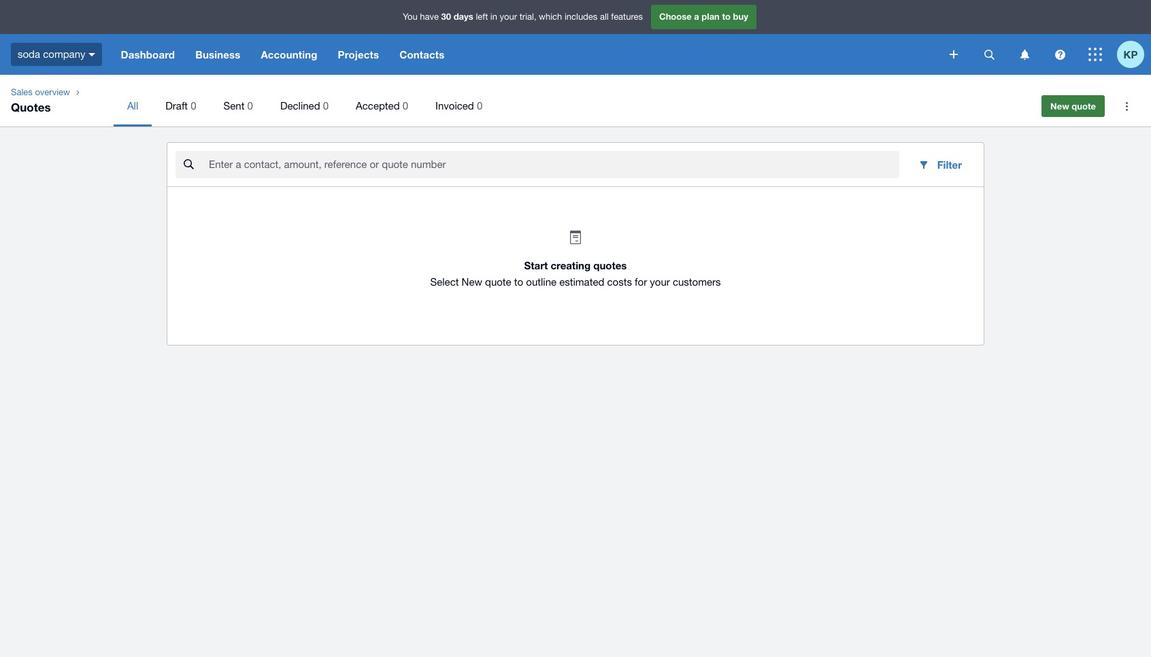 Task type: locate. For each thing, give the bounding box(es) containing it.
quote left outline
[[485, 276, 511, 288]]

0 right invoiced on the top left of the page
[[477, 100, 483, 112]]

choose
[[659, 11, 692, 22]]

sent 0
[[224, 100, 253, 112]]

in
[[491, 12, 497, 22]]

3 0 from the left
[[323, 100, 329, 112]]

left
[[476, 12, 488, 22]]

0 horizontal spatial to
[[514, 276, 523, 288]]

banner
[[0, 0, 1151, 75]]

2 0 from the left
[[247, 100, 253, 112]]

menu inside quotes element
[[114, 86, 1023, 127]]

plan
[[702, 11, 720, 22]]

days
[[454, 11, 473, 22]]

0 horizontal spatial your
[[500, 12, 517, 22]]

menu
[[114, 86, 1023, 127]]

0 right accepted
[[403, 100, 408, 112]]

draft
[[166, 100, 188, 112]]

1 0 from the left
[[191, 100, 196, 112]]

1 horizontal spatial new
[[1051, 101, 1070, 112]]

your right for
[[650, 276, 670, 288]]

0 horizontal spatial svg image
[[89, 53, 96, 56]]

a
[[694, 11, 699, 22]]

quotes
[[11, 100, 51, 114]]

0 horizontal spatial new
[[462, 276, 482, 288]]

company
[[43, 48, 85, 60]]

1 horizontal spatial to
[[722, 11, 731, 22]]

0 right sent
[[247, 100, 253, 112]]

contacts button
[[389, 34, 455, 75]]

contacts
[[400, 48, 445, 61]]

new right select
[[462, 276, 482, 288]]

kp button
[[1117, 34, 1151, 75]]

1 vertical spatial quote
[[485, 276, 511, 288]]

1 vertical spatial new
[[462, 276, 482, 288]]

Enter a contact, amount, reference or quote number field
[[208, 152, 899, 178]]

0 vertical spatial to
[[722, 11, 731, 22]]

to left outline
[[514, 276, 523, 288]]

customers
[[673, 276, 721, 288]]

to left buy
[[722, 11, 731, 22]]

0 right declined
[[323, 100, 329, 112]]

accepted
[[356, 100, 400, 112]]

dashboard
[[121, 48, 175, 61]]

1 horizontal spatial your
[[650, 276, 670, 288]]

quotes
[[594, 259, 627, 272]]

0 vertical spatial new
[[1051, 101, 1070, 112]]

svg image
[[1089, 48, 1102, 61], [984, 49, 995, 60], [1020, 49, 1029, 60], [1055, 49, 1065, 60]]

quote
[[1072, 101, 1096, 112], [485, 276, 511, 288]]

0
[[191, 100, 196, 112], [247, 100, 253, 112], [323, 100, 329, 112], [403, 100, 408, 112], [477, 100, 483, 112]]

5 0 from the left
[[477, 100, 483, 112]]

4 0 from the left
[[403, 100, 408, 112]]

menu containing all
[[114, 86, 1023, 127]]

1 vertical spatial to
[[514, 276, 523, 288]]

filter button
[[907, 151, 973, 178]]

1 vertical spatial your
[[650, 276, 670, 288]]

0 for draft 0
[[191, 100, 196, 112]]

soda company button
[[0, 34, 111, 75]]

all
[[600, 12, 609, 22]]

to inside start creating quotes select new quote to outline estimated costs for your customers
[[514, 276, 523, 288]]

0 vertical spatial quote
[[1072, 101, 1096, 112]]

1 horizontal spatial quote
[[1072, 101, 1096, 112]]

to inside banner
[[722, 11, 731, 22]]

have
[[420, 12, 439, 22]]

which
[[539, 12, 562, 22]]

your
[[500, 12, 517, 22], [650, 276, 670, 288]]

0 right draft
[[191, 100, 196, 112]]

0 for declined 0
[[323, 100, 329, 112]]

new inside quotes element
[[1051, 101, 1070, 112]]

0 vertical spatial your
[[500, 12, 517, 22]]

svg image
[[950, 50, 958, 59], [89, 53, 96, 56]]

your right in
[[500, 12, 517, 22]]

accounting button
[[251, 34, 328, 75]]

0 horizontal spatial quote
[[485, 276, 511, 288]]

quote inside start creating quotes select new quote to outline estimated costs for your customers
[[485, 276, 511, 288]]

quote left shortcuts image
[[1072, 101, 1096, 112]]

new left shortcuts image
[[1051, 101, 1070, 112]]

projects button
[[328, 34, 389, 75]]

new
[[1051, 101, 1070, 112], [462, 276, 482, 288]]

to
[[722, 11, 731, 22], [514, 276, 523, 288]]

shortcuts image
[[1113, 93, 1140, 120]]

1 horizontal spatial svg image
[[950, 50, 958, 59]]

all link
[[114, 86, 152, 127]]



Task type: describe. For each thing, give the bounding box(es) containing it.
costs
[[607, 276, 632, 288]]

banner containing kp
[[0, 0, 1151, 75]]

declined
[[280, 100, 320, 112]]

estimated
[[559, 276, 605, 288]]

soda
[[18, 48, 40, 60]]

kp
[[1124, 48, 1138, 60]]

sales overview link
[[5, 86, 75, 99]]

30
[[441, 11, 451, 22]]

invoiced 0
[[436, 100, 483, 112]]

0 for accepted 0
[[403, 100, 408, 112]]

all
[[127, 100, 138, 112]]

buy
[[733, 11, 749, 22]]

for
[[635, 276, 647, 288]]

filter
[[937, 159, 962, 171]]

quote inside new quote link
[[1072, 101, 1096, 112]]

choose a plan to buy
[[659, 11, 749, 22]]

business
[[195, 48, 240, 61]]

0 for invoiced 0
[[477, 100, 483, 112]]

trial,
[[520, 12, 537, 22]]

svg image inside soda company popup button
[[89, 53, 96, 56]]

includes
[[565, 12, 598, 22]]

accepted 0
[[356, 100, 408, 112]]

select
[[430, 276, 459, 288]]

draft 0
[[166, 100, 196, 112]]

outline
[[526, 276, 557, 288]]

dashboard link
[[111, 34, 185, 75]]

sent
[[224, 100, 245, 112]]

soda company
[[18, 48, 85, 60]]

start creating quotes select new quote to outline estimated costs for your customers
[[430, 259, 721, 288]]

declined 0
[[280, 100, 329, 112]]

new quote
[[1051, 101, 1096, 112]]

your inside you have 30 days left in your trial, which includes all features
[[500, 12, 517, 22]]

start
[[524, 259, 548, 272]]

sales overview
[[11, 87, 70, 97]]

new inside start creating quotes select new quote to outline estimated costs for your customers
[[462, 276, 482, 288]]

accounting
[[261, 48, 317, 61]]

projects
[[338, 48, 379, 61]]

quotes element
[[0, 75, 1151, 127]]

business button
[[185, 34, 251, 75]]

creating
[[551, 259, 591, 272]]

your inside start creating quotes select new quote to outline estimated costs for your customers
[[650, 276, 670, 288]]

overview
[[35, 87, 70, 97]]

features
[[611, 12, 643, 22]]

sales
[[11, 87, 33, 97]]

invoiced
[[436, 100, 474, 112]]

you have 30 days left in your trial, which includes all features
[[403, 11, 643, 22]]

0 for sent 0
[[247, 100, 253, 112]]

you
[[403, 12, 418, 22]]

new quote link
[[1042, 95, 1105, 117]]



Task type: vqa. For each thing, say whether or not it's contained in the screenshot.
middle items
no



